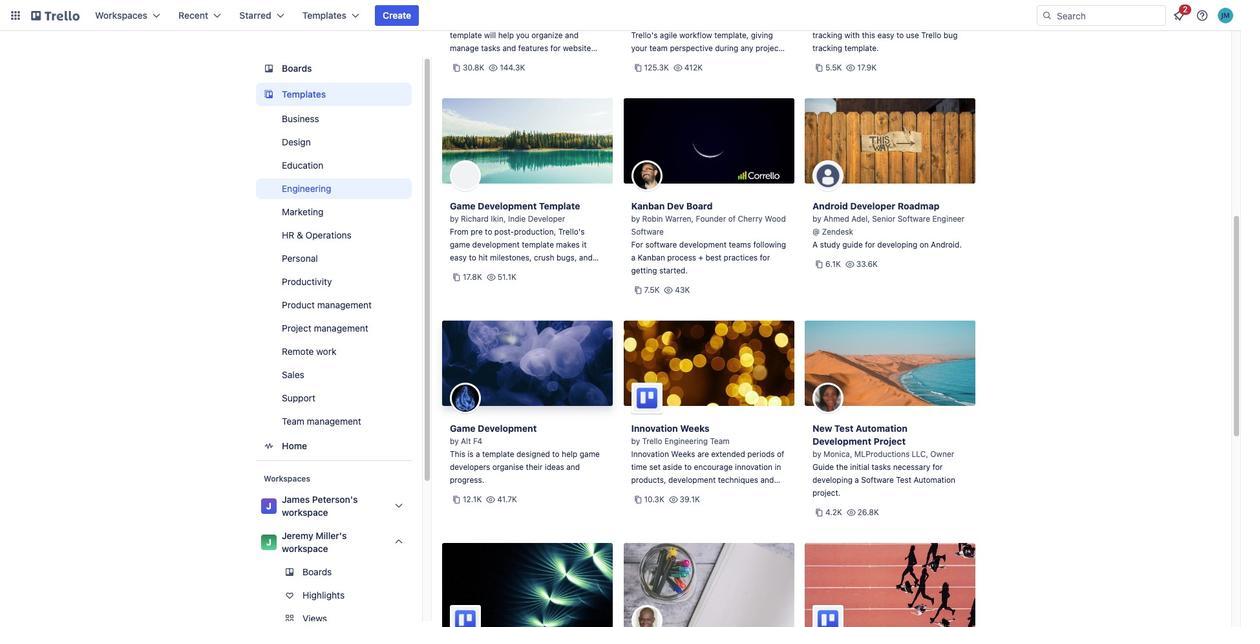 Task type: describe. For each thing, give the bounding box(es) containing it.
marketing link
[[256, 202, 412, 222]]

hr & operations
[[282, 230, 352, 241]]

open information menu image
[[1196, 9, 1209, 22]]

for inside new test automation development project by monica, mlproductions llc, owner guide the initial tasks necessary for developing a software test automation project.
[[933, 462, 943, 472]]

1 horizontal spatial test
[[896, 475, 912, 485]]

business link
[[256, 109, 412, 129]]

to inside "innovation weeks by trello engineering team innovation weeks are extended periods of time set aside to encourage innovation in products, development techniques and the development ecosystem within a company or team."
[[685, 462, 692, 472]]

Search field
[[1053, 6, 1166, 25]]

warren,
[[665, 214, 694, 224]]

for inside android developer roadmap by ahmed adel, senior software engineer @ zendesk a study guide for developing on android.
[[865, 240, 876, 250]]

412k
[[685, 63, 703, 72]]

jeremy miller's workspace
[[282, 530, 347, 554]]

product
[[282, 299, 315, 310]]

help inside web developers rejoice! this trello template will help you organize and manage tasks and features for website development and other projects.
[[498, 30, 514, 40]]

1 horizontal spatial trello engineering team image
[[813, 605, 844, 627]]

a inside game development by alt f4 this is a template designed to help game developers organise their ideas and progress.
[[476, 449, 480, 459]]

development up "or"
[[646, 488, 693, 498]]

0 horizontal spatial project
[[282, 323, 312, 334]]

39.1k
[[680, 495, 700, 504]]

situation.
[[681, 56, 715, 66]]

peterson's
[[312, 494, 358, 505]]

boards link for home
[[256, 57, 412, 80]]

this inside web developers rejoice! this trello template will help you organize and manage tasks and features for website development and other projects.
[[540, 17, 556, 27]]

operations
[[306, 230, 352, 241]]

engineer
[[933, 214, 965, 224]]

innovation
[[735, 462, 773, 472]]

dev
[[667, 200, 684, 211]]

development up 39.1k
[[669, 475, 716, 485]]

with
[[845, 30, 860, 40]]

techniques
[[718, 475, 759, 485]]

0 vertical spatial kanban
[[632, 200, 665, 211]]

workspace for jeremy
[[282, 543, 328, 554]]

a
[[813, 240, 818, 250]]

within
[[737, 488, 758, 498]]

are
[[698, 449, 709, 459]]

j for james
[[266, 501, 272, 512]]

tasks inside web developers rejoice! this trello template will help you organize and manage tasks and features for website development and other projects.
[[481, 43, 501, 53]]

17.9k
[[858, 63, 877, 72]]

tasks inside new test automation development project by monica, mlproductions llc, owner guide the initial tasks necessary for developing a software test automation project.
[[872, 462, 891, 472]]

development for by
[[478, 423, 537, 434]]

study
[[820, 240, 841, 250]]

this inside game development by alt f4 this is a template designed to help game developers organise their ideas and progress.
[[450, 449, 466, 459]]

development for template
[[478, 200, 537, 211]]

workspace for james
[[282, 507, 328, 518]]

workspaces button
[[87, 5, 168, 26]]

144.3k
[[500, 63, 525, 72]]

template
[[539, 200, 580, 211]]

sales link
[[256, 365, 412, 385]]

easy inside the streamline your bug reporting and tracking with this easy to use trello bug tracking template.
[[878, 30, 895, 40]]

monica, mlproductions llc, owner image
[[813, 383, 844, 414]]

1 vertical spatial templates
[[282, 89, 326, 100]]

mlproductions
[[855, 449, 910, 459]]

android developer roadmap by ahmed adel, senior software engineer @ zendesk a study guide for developing on android.
[[813, 200, 965, 250]]

adel,
[[852, 214, 870, 224]]

your inside the streamline your bug reporting and tracking with this easy to use trello bug tracking template.
[[854, 17, 870, 27]]

project inside new test automation development project by monica, mlproductions llc, owner guide the initial tasks necessary for developing a software test automation project.
[[874, 436, 906, 447]]

team
[[650, 43, 668, 53]]

your inside move fast without losing sight by adopting trello's agile workflow template, giving your team perspective during any project management situation.
[[632, 43, 648, 53]]

and inside the streamline your bug reporting and tracking with this easy to use trello bug tracking template.
[[924, 17, 938, 27]]

marketing
[[282, 206, 324, 217]]

game for game development
[[450, 423, 476, 434]]

team management
[[282, 416, 361, 427]]

software inside android developer roadmap by ahmed adel, senior software engineer @ zendesk a study guide for developing on android.
[[898, 214, 931, 224]]

recent button
[[171, 5, 229, 26]]

forward image
[[409, 611, 425, 627]]

0 horizontal spatial automation
[[856, 423, 908, 434]]

starred
[[239, 10, 271, 21]]

views
[[303, 613, 327, 624]]

developing inside new test automation development project by monica, mlproductions llc, owner guide the initial tasks necessary for developing a software test automation project.
[[813, 475, 853, 485]]

by inside kanban dev board by robin warren, founder of cherry wood software for software development teams following a kanban process + best practices for getting started.
[[632, 214, 640, 224]]

and up website
[[565, 30, 579, 40]]

by inside new test automation development project by monica, mlproductions llc, owner guide the initial tasks necessary for developing a software test automation project.
[[813, 449, 822, 459]]

by inside move fast without losing sight by adopting trello's agile workflow template, giving your team perspective during any project management situation.
[[743, 17, 752, 27]]

0 horizontal spatial test
[[835, 423, 854, 434]]

boards for views
[[303, 567, 332, 578]]

remote work
[[282, 346, 337, 357]]

senior
[[873, 214, 896, 224]]

template inside game development by alt f4 this is a template designed to help game developers organise their ideas and progress.
[[482, 449, 515, 459]]

1 tracking from the top
[[813, 30, 843, 40]]

manage
[[450, 43, 479, 53]]

game for game development template
[[450, 200, 476, 211]]

17.8k
[[463, 272, 482, 282]]

during
[[715, 43, 739, 53]]

ecosystem
[[695, 488, 735, 498]]

f4
[[473, 437, 483, 446]]

management for project management
[[314, 323, 369, 334]]

rejoice!
[[511, 17, 538, 27]]

without
[[669, 17, 697, 27]]

plan
[[516, 266, 532, 276]]

reporting
[[889, 17, 922, 27]]

encourage
[[694, 462, 733, 472]]

of inside "innovation weeks by trello engineering team innovation weeks are extended periods of time set aside to encourage innovation in products, development techniques and the development ecosystem within a company or team."
[[777, 449, 785, 459]]

will
[[484, 30, 496, 40]]

management inside move fast without losing sight by adopting trello's agile workflow template, giving your team perspective during any project management situation.
[[632, 56, 679, 66]]

1 vertical spatial automation
[[914, 475, 956, 485]]

4.2k
[[826, 508, 843, 517]]

ahmed
[[824, 214, 850, 224]]

game inside game development by alt f4 this is a template designed to help game developers organise their ideas and progress.
[[580, 449, 600, 459]]

any
[[741, 43, 754, 53]]

+
[[699, 253, 704, 263]]

workflow
[[680, 30, 713, 40]]

trello inside web developers rejoice! this trello template will help you organize and manage tasks and features for website development and other projects.
[[558, 17, 578, 27]]

1 horizontal spatial workspaces
[[264, 474, 310, 484]]

board
[[687, 200, 713, 211]]

template.
[[845, 43, 879, 53]]

board image
[[261, 61, 277, 76]]

new
[[813, 423, 833, 434]]

agile
[[660, 30, 678, 40]]

productivity link
[[256, 272, 412, 292]]

development inside kanban dev board by robin warren, founder of cherry wood software for software development teams following a kanban process + best practices for getting started.
[[680, 240, 727, 250]]

a inside "innovation weeks by trello engineering team innovation weeks are extended periods of time set aside to encourage innovation in products, development techniques and the development ecosystem within a company or team."
[[761, 488, 765, 498]]

template inside web developers rejoice! this trello template will help you organize and manage tasks and features for website development and other projects.
[[450, 30, 482, 40]]

initial
[[851, 462, 870, 472]]

41.7k
[[497, 495, 517, 504]]

recent
[[179, 10, 208, 21]]

founder
[[696, 214, 726, 224]]

trello's inside game development template by richard ikin, indie developer from pre to post-production, trello's game development template makes it easy to hit milestones, crush bugs, and develop a release plan for your indie game.
[[559, 227, 585, 237]]

by inside game development by alt f4 this is a template designed to help game developers organise their ideas and progress.
[[450, 437, 459, 446]]

management for product management
[[317, 299, 372, 310]]

extended
[[712, 449, 746, 459]]

1 vertical spatial kanban
[[638, 253, 665, 263]]

following
[[754, 240, 786, 250]]

2 tracking from the top
[[813, 43, 843, 53]]

boards link for views
[[256, 562, 412, 583]]

progress.
[[450, 475, 485, 485]]

education link
[[256, 155, 412, 176]]

a inside kanban dev board by robin warren, founder of cherry wood software for software development teams following a kanban process + best practices for getting started.
[[632, 253, 636, 263]]

home image
[[261, 438, 277, 454]]

owner
[[931, 449, 955, 459]]

by inside "innovation weeks by trello engineering team innovation weeks are extended periods of time set aside to encourage innovation in products, development techniques and the development ecosystem within a company or team."
[[632, 437, 640, 446]]

0 vertical spatial bug
[[872, 17, 886, 27]]

project
[[756, 43, 782, 53]]

losing
[[699, 17, 721, 27]]

education
[[282, 160, 324, 171]]

10.3k
[[644, 495, 665, 504]]

to left hit
[[469, 253, 477, 263]]

designed
[[517, 449, 550, 459]]

personal
[[282, 253, 318, 264]]

started.
[[660, 266, 688, 276]]

template board image
[[261, 87, 277, 102]]

33.6k
[[857, 259, 878, 269]]

james
[[282, 494, 310, 505]]

set
[[650, 462, 661, 472]]

miller's
[[316, 530, 347, 541]]



Task type: vqa. For each thing, say whether or not it's contained in the screenshot.


Task type: locate. For each thing, give the bounding box(es) containing it.
software inside kanban dev board by robin warren, founder of cherry wood software for software development teams following a kanban process + best practices for getting started.
[[632, 227, 664, 237]]

crush
[[534, 253, 555, 263]]

1 vertical spatial software
[[632, 227, 664, 237]]

hr
[[282, 230, 294, 241]]

2 vertical spatial software
[[862, 475, 894, 485]]

0 vertical spatial template
[[450, 30, 482, 40]]

kanban up robin at the right top of page
[[632, 200, 665, 211]]

developers inside web developers rejoice! this trello template will help you organize and manage tasks and features for website development and other projects.
[[469, 17, 509, 27]]

0 vertical spatial of
[[729, 214, 736, 224]]

tasks down will
[[481, 43, 501, 53]]

a inside new test automation development project by monica, mlproductions llc, owner guide the initial tasks necessary for developing a software test automation project.
[[855, 475, 859, 485]]

1 horizontal spatial your
[[632, 43, 648, 53]]

0 horizontal spatial trello
[[558, 17, 578, 27]]

trello engineering team image
[[632, 383, 663, 414], [813, 605, 844, 627]]

sight
[[723, 17, 741, 27]]

time
[[632, 462, 647, 472]]

2 game from the top
[[450, 423, 476, 434]]

templates up business
[[282, 89, 326, 100]]

alt f4 image
[[450, 383, 481, 414]]

to up ideas
[[553, 449, 560, 459]]

templates inside popup button
[[302, 10, 347, 21]]

kanban
[[632, 200, 665, 211], [638, 253, 665, 263]]

developer up production,
[[528, 214, 565, 224]]

software
[[898, 214, 931, 224], [632, 227, 664, 237], [862, 475, 894, 485]]

robin warren, founder of cherry wood software image
[[632, 160, 663, 191]]

engineering up marketing
[[282, 183, 331, 194]]

1 vertical spatial project
[[874, 436, 906, 447]]

website
[[563, 43, 591, 53]]

team inside "innovation weeks by trello engineering team innovation weeks are extended periods of time set aside to encourage innovation in products, development techniques and the development ecosystem within a company or team."
[[710, 437, 730, 446]]

2 vertical spatial template
[[482, 449, 515, 459]]

hr & operations link
[[256, 225, 412, 246]]

0 vertical spatial this
[[540, 17, 556, 27]]

trello
[[558, 17, 578, 27], [922, 30, 942, 40], [643, 437, 663, 446]]

1 horizontal spatial team
[[710, 437, 730, 446]]

trello's
[[632, 30, 658, 40], [559, 227, 585, 237]]

0 horizontal spatial developing
[[813, 475, 853, 485]]

richard
[[461, 214, 489, 224]]

weeks up aside
[[671, 449, 696, 459]]

product management
[[282, 299, 372, 310]]

1 horizontal spatial game
[[580, 449, 600, 459]]

j for jeremy
[[266, 537, 272, 548]]

2 vertical spatial trello
[[643, 437, 663, 446]]

the inside new test automation development project by monica, mlproductions llc, owner guide the initial tasks necessary for developing a software test automation project.
[[837, 462, 848, 472]]

of inside kanban dev board by robin warren, founder of cherry wood software for software development teams following a kanban process + best practices for getting started.
[[729, 214, 736, 224]]

management down productivity link
[[317, 299, 372, 310]]

ideas
[[545, 462, 564, 472]]

management for team management
[[307, 416, 361, 427]]

1 vertical spatial team
[[710, 437, 730, 446]]

1 horizontal spatial trello's
[[632, 30, 658, 40]]

development down post-
[[472, 240, 520, 250]]

the inside "innovation weeks by trello engineering team innovation weeks are extended periods of time set aside to encourage innovation in products, development techniques and the development ecosystem within a company or team."
[[632, 488, 643, 498]]

2 horizontal spatial trello
[[922, 30, 942, 40]]

1 j from the top
[[266, 501, 272, 512]]

0 vertical spatial developing
[[878, 240, 918, 250]]

developer inside game development template by richard ikin, indie developer from pre to post-production, trello's game development template makes it easy to hit milestones, crush bugs, and develop a release plan for your indie game.
[[528, 214, 565, 224]]

1 vertical spatial workspace
[[282, 543, 328, 554]]

1 horizontal spatial this
[[540, 17, 556, 27]]

home link
[[256, 435, 412, 458]]

0 vertical spatial j
[[266, 501, 272, 512]]

organise
[[493, 462, 524, 472]]

move
[[632, 17, 651, 27]]

0 horizontal spatial team
[[282, 416, 304, 427]]

0 vertical spatial your
[[854, 17, 870, 27]]

0 vertical spatial tasks
[[481, 43, 501, 53]]

workspace down jeremy
[[282, 543, 328, 554]]

a down the "for"
[[632, 253, 636, 263]]

a down initial
[[855, 475, 859, 485]]

streamline your bug reporting and tracking with this easy to use trello bug tracking template.
[[813, 17, 958, 53]]

for up projects.
[[551, 43, 561, 53]]

0 horizontal spatial trello engineering team image
[[632, 383, 663, 414]]

0 vertical spatial help
[[498, 30, 514, 40]]

to inside game development by alt f4 this is a template designed to help game developers organise their ideas and progress.
[[553, 449, 560, 459]]

j left james
[[266, 501, 272, 512]]

milestones,
[[490, 253, 532, 263]]

development up f4
[[478, 423, 537, 434]]

work
[[316, 346, 337, 357]]

0 horizontal spatial help
[[498, 30, 514, 40]]

help inside game development by alt f4 this is a template designed to help game developers organise their ideas and progress.
[[562, 449, 578, 459]]

1 vertical spatial workspaces
[[264, 474, 310, 484]]

trello inside the streamline your bug reporting and tracking with this easy to use trello bug tracking template.
[[922, 30, 942, 40]]

automation up mlproductions
[[856, 423, 908, 434]]

the down monica,
[[837, 462, 848, 472]]

of left cherry
[[729, 214, 736, 224]]

developer inside android developer roadmap by ahmed adel, senior software engineer @ zendesk a study guide for developing on android.
[[851, 200, 896, 211]]

developers down "is"
[[450, 462, 490, 472]]

starred button
[[232, 5, 292, 26]]

engineering inside "innovation weeks by trello engineering team innovation weeks are extended periods of time set aside to encourage innovation in products, development techniques and the development ecosystem within a company or team."
[[665, 437, 708, 446]]

by inside game development template by richard ikin, indie developer from pre to post-production, trello's game development template makes it easy to hit milestones, crush bugs, and develop a release plan for your indie game.
[[450, 214, 459, 224]]

llc,
[[912, 449, 929, 459]]

a inside game development template by richard ikin, indie developer from pre to post-production, trello's game development template makes it easy to hit milestones, crush bugs, and develop a release plan for your indie game.
[[481, 266, 485, 276]]

0 vertical spatial trello
[[558, 17, 578, 27]]

0 vertical spatial boards
[[282, 63, 312, 74]]

and inside game development template by richard ikin, indie developer from pre to post-production, trello's game development template makes it easy to hit milestones, crush bugs, and develop a release plan for your indie game.
[[579, 253, 593, 263]]

0 horizontal spatial developer
[[528, 214, 565, 224]]

1 vertical spatial developer
[[528, 214, 565, 224]]

1 vertical spatial weeks
[[671, 449, 696, 459]]

a right within on the bottom right
[[761, 488, 765, 498]]

for down crush
[[534, 266, 544, 276]]

game.
[[450, 279, 473, 288]]

a down hit
[[481, 266, 485, 276]]

j
[[266, 501, 272, 512], [266, 537, 272, 548]]

jeremy miller (jeremymiller198) image
[[1218, 8, 1234, 23]]

0 vertical spatial workspace
[[282, 507, 328, 518]]

workspace inside jeremy miller's workspace
[[282, 543, 328, 554]]

your inside game development template by richard ikin, indie developer from pre to post-production, trello's game development template makes it easy to hit milestones, crush bugs, and develop a release plan for your indie game.
[[546, 266, 562, 276]]

0 vertical spatial trello engineering team image
[[632, 383, 663, 414]]

0 horizontal spatial of
[[729, 214, 736, 224]]

weeks
[[681, 423, 710, 434], [671, 449, 696, 459]]

game inside game development by alt f4 this is a template designed to help game developers organise their ideas and progress.
[[450, 423, 476, 434]]

templates right starred dropdown button on the left top of page
[[302, 10, 347, 21]]

web
[[450, 17, 466, 27]]

support
[[282, 393, 316, 404]]

templates button
[[295, 5, 367, 26]]

trello up organize
[[558, 17, 578, 27]]

innovation weeks by trello engineering team innovation weeks are extended periods of time set aside to encourage innovation in products, development techniques and the development ecosystem within a company or team.
[[632, 423, 785, 511]]

new test automation development project by monica, mlproductions llc, owner guide the initial tasks necessary for developing a software test automation project.
[[813, 423, 956, 498]]

and down the you
[[503, 43, 516, 53]]

development up +
[[680, 240, 727, 250]]

template up organise
[[482, 449, 515, 459]]

richard ikin, indie developer image
[[450, 160, 481, 191]]

30.8k
[[463, 63, 485, 72]]

game down from
[[450, 240, 470, 250]]

51.1k
[[498, 272, 517, 282]]

software down initial
[[862, 475, 894, 485]]

1 vertical spatial developers
[[450, 462, 490, 472]]

zendesk
[[822, 227, 854, 237]]

tasks down mlproductions
[[872, 462, 891, 472]]

development down manage
[[450, 56, 498, 66]]

boards link up highlights link
[[256, 562, 412, 583]]

1 vertical spatial of
[[777, 449, 785, 459]]

guide
[[843, 240, 863, 250]]

workspaces inside dropdown button
[[95, 10, 147, 21]]

1 vertical spatial template
[[522, 240, 554, 250]]

0 horizontal spatial trello's
[[559, 227, 585, 237]]

1 vertical spatial help
[[562, 449, 578, 459]]

2 innovation from the top
[[632, 449, 669, 459]]

developer up the senior
[[851, 200, 896, 211]]

0 vertical spatial game
[[450, 200, 476, 211]]

team down support at the bottom left of page
[[282, 416, 304, 427]]

1 vertical spatial this
[[450, 449, 466, 459]]

monica,
[[824, 449, 853, 459]]

engineering
[[282, 183, 331, 194], [665, 437, 708, 446]]

0 vertical spatial engineering
[[282, 183, 331, 194]]

software
[[646, 240, 677, 250]]

developing inside android developer roadmap by ahmed adel, senior software engineer @ zendesk a study guide for developing on android.
[[878, 240, 918, 250]]

1 vertical spatial developing
[[813, 475, 853, 485]]

by up from
[[450, 214, 459, 224]]

for down "owner" on the right bottom of the page
[[933, 462, 943, 472]]

1 horizontal spatial bug
[[944, 30, 958, 40]]

boards
[[282, 63, 312, 74], [303, 567, 332, 578]]

0 horizontal spatial bug
[[872, 17, 886, 27]]

trello sres image
[[450, 605, 481, 627]]

design link
[[256, 132, 412, 153]]

this up organize
[[540, 17, 556, 27]]

software down roadmap
[[898, 214, 931, 224]]

2 boards link from the top
[[256, 562, 412, 583]]

and left other
[[500, 56, 513, 66]]

1 horizontal spatial project
[[874, 436, 906, 447]]

to right aside
[[685, 462, 692, 472]]

trello up "set"
[[643, 437, 663, 446]]

help right will
[[498, 30, 514, 40]]

a right "is"
[[476, 449, 480, 459]]

team
[[282, 416, 304, 427], [710, 437, 730, 446]]

1 vertical spatial game
[[450, 423, 476, 434]]

template up manage
[[450, 30, 482, 40]]

template
[[450, 30, 482, 40], [522, 240, 554, 250], [482, 449, 515, 459]]

development inside game development template by richard ikin, indie developer from pre to post-production, trello's game development template makes it easy to hit milestones, crush bugs, and develop a release plan for your indie game.
[[478, 200, 537, 211]]

ahmed adel, senior software engineer @ zendesk image
[[813, 160, 844, 191]]

developers up will
[[469, 17, 509, 27]]

development up monica,
[[813, 436, 872, 447]]

best
[[706, 253, 722, 263]]

engineering up are
[[665, 437, 708, 446]]

project up remote
[[282, 323, 312, 334]]

0 horizontal spatial the
[[632, 488, 643, 498]]

and right ideas
[[567, 462, 580, 472]]

trello inside "innovation weeks by trello engineering team innovation weeks are extended periods of time set aside to encourage innovation in products, development techniques and the development ecosystem within a company or team."
[[643, 437, 663, 446]]

by up the time
[[632, 437, 640, 446]]

by inside android developer roadmap by ahmed adel, senior software engineer @ zendesk a study guide for developing on android.
[[813, 214, 822, 224]]

2 notifications image
[[1172, 8, 1187, 23]]

game inside game development template by richard ikin, indie developer from pre to post-production, trello's game development template makes it easy to hit milestones, crush bugs, and develop a release plan for your indie game.
[[450, 240, 470, 250]]

this
[[540, 17, 556, 27], [450, 449, 466, 459]]

your
[[854, 17, 870, 27], [632, 43, 648, 53], [546, 266, 562, 276]]

productivity
[[282, 276, 332, 287]]

1 innovation from the top
[[632, 423, 678, 434]]

1 vertical spatial the
[[632, 488, 643, 498]]

or
[[667, 501, 675, 511]]

david, software architect @ fortis payments image
[[632, 605, 663, 627]]

for down following
[[760, 253, 770, 263]]

test right new
[[835, 423, 854, 434]]

0 vertical spatial game
[[450, 240, 470, 250]]

1 vertical spatial game
[[580, 449, 600, 459]]

necessary
[[894, 462, 931, 472]]

0 horizontal spatial workspaces
[[95, 10, 147, 21]]

back to home image
[[31, 5, 80, 26]]

0 vertical spatial the
[[837, 462, 848, 472]]

developing
[[878, 240, 918, 250], [813, 475, 853, 485]]

trello's up makes
[[559, 227, 585, 237]]

remote work link
[[256, 341, 412, 362]]

and inside game development by alt f4 this is a template designed to help game developers organise their ideas and progress.
[[567, 462, 580, 472]]

for right guide on the right top of page
[[865, 240, 876, 250]]

j left jeremy
[[266, 537, 272, 548]]

easy up develop at the left of page
[[450, 253, 467, 263]]

by up the @
[[813, 214, 822, 224]]

boards up the highlights
[[303, 567, 332, 578]]

bug right use
[[944, 30, 958, 40]]

0 vertical spatial software
[[898, 214, 931, 224]]

project up mlproductions
[[874, 436, 906, 447]]

0 vertical spatial workspaces
[[95, 10, 147, 21]]

for inside kanban dev board by robin warren, founder of cherry wood software for software development teams following a kanban process + best practices for getting started.
[[760, 253, 770, 263]]

12.1k
[[463, 495, 482, 504]]

1 horizontal spatial the
[[837, 462, 848, 472]]

development up ikin,
[[478, 200, 537, 211]]

game up richard
[[450, 200, 476, 211]]

software down robin at the right top of page
[[632, 227, 664, 237]]

1 vertical spatial innovation
[[632, 449, 669, 459]]

0 vertical spatial team
[[282, 416, 304, 427]]

practices
[[724, 253, 758, 263]]

weeks up are
[[681, 423, 710, 434]]

tracking
[[813, 30, 843, 40], [813, 43, 843, 53]]

makes
[[556, 240, 580, 250]]

development inside game development template by richard ikin, indie developer from pre to post-production, trello's game development template makes it easy to hit milestones, crush bugs, and develop a release plan for your indie game.
[[472, 240, 520, 250]]

highlights link
[[256, 585, 412, 606]]

1 vertical spatial your
[[632, 43, 648, 53]]

project management
[[282, 323, 369, 334]]

management
[[632, 56, 679, 66], [317, 299, 372, 310], [314, 323, 369, 334], [307, 416, 361, 427]]

it
[[582, 240, 587, 250]]

1 vertical spatial tasks
[[872, 462, 891, 472]]

test down necessary
[[896, 475, 912, 485]]

by right sight
[[743, 17, 752, 27]]

0 vertical spatial developers
[[469, 17, 509, 27]]

2 horizontal spatial your
[[854, 17, 870, 27]]

templates
[[302, 10, 347, 21], [282, 89, 326, 100]]

your up 'this'
[[854, 17, 870, 27]]

1 horizontal spatial developing
[[878, 240, 918, 250]]

post-
[[495, 227, 514, 237]]

easy inside game development template by richard ikin, indie developer from pre to post-production, trello's game development template makes it easy to hit milestones, crush bugs, and develop a release plan for your indie game.
[[450, 253, 467, 263]]

products,
[[632, 475, 667, 485]]

workspaces
[[95, 10, 147, 21], [264, 474, 310, 484]]

1 horizontal spatial of
[[777, 449, 785, 459]]

@
[[813, 227, 820, 237]]

to inside the streamline your bug reporting and tracking with this easy to use trello bug tracking template.
[[897, 30, 904, 40]]

automation down necessary
[[914, 475, 956, 485]]

0 horizontal spatial engineering
[[282, 183, 331, 194]]

tracking down streamline
[[813, 30, 843, 40]]

is
[[468, 449, 474, 459]]

by left alt
[[450, 437, 459, 446]]

2 vertical spatial your
[[546, 266, 562, 276]]

easy
[[878, 30, 895, 40], [450, 253, 467, 263]]

game up alt
[[450, 423, 476, 434]]

perspective
[[670, 43, 713, 53]]

search image
[[1043, 10, 1053, 21]]

0 vertical spatial weeks
[[681, 423, 710, 434]]

2 horizontal spatial software
[[898, 214, 931, 224]]

1 vertical spatial test
[[896, 475, 912, 485]]

getting
[[632, 266, 658, 276]]

primary element
[[0, 0, 1242, 31]]

software inside new test automation development project by monica, mlproductions llc, owner guide the initial tasks necessary for developing a software test automation project.
[[862, 475, 894, 485]]

and inside "innovation weeks by trello engineering team innovation weeks are extended periods of time set aside to encourage innovation in products, development techniques and the development ecosystem within a company or team."
[[761, 475, 774, 485]]

and down 'innovation'
[[761, 475, 774, 485]]

2 vertical spatial development
[[813, 436, 872, 447]]

easy right 'this'
[[878, 30, 895, 40]]

trello's down move
[[632, 30, 658, 40]]

pre
[[471, 227, 483, 237]]

template down production,
[[522, 240, 554, 250]]

1 game from the top
[[450, 200, 476, 211]]

developing up project.
[[813, 475, 853, 485]]

0 vertical spatial developer
[[851, 200, 896, 211]]

your down crush
[[546, 266, 562, 276]]

0 vertical spatial boards link
[[256, 57, 412, 80]]

and down it at top left
[[579, 253, 593, 263]]

views link
[[256, 609, 425, 627]]

1 boards link from the top
[[256, 57, 412, 80]]

robin
[[643, 214, 663, 224]]

1 horizontal spatial engineering
[[665, 437, 708, 446]]

1 horizontal spatial easy
[[878, 30, 895, 40]]

1 vertical spatial engineering
[[665, 437, 708, 446]]

android
[[813, 200, 848, 211]]

workspace down james
[[282, 507, 328, 518]]

1 horizontal spatial help
[[562, 449, 578, 459]]

0 horizontal spatial software
[[632, 227, 664, 237]]

2 j from the top
[[266, 537, 272, 548]]

trello right use
[[922, 30, 942, 40]]

development inside new test automation development project by monica, mlproductions llc, owner guide the initial tasks necessary for developing a software test automation project.
[[813, 436, 872, 447]]

1 vertical spatial development
[[478, 423, 537, 434]]

0 horizontal spatial easy
[[450, 253, 467, 263]]

development inside web developers rejoice! this trello template will help you organize and manage tasks and features for website development and other projects.
[[450, 56, 498, 66]]

0 vertical spatial project
[[282, 323, 312, 334]]

streamline
[[813, 17, 852, 27]]

0 vertical spatial easy
[[878, 30, 895, 40]]

43k
[[675, 285, 690, 295]]

and right reporting
[[924, 17, 938, 27]]

1 workspace from the top
[[282, 507, 328, 518]]

by up guide
[[813, 449, 822, 459]]

the up company
[[632, 488, 643, 498]]

boards for home
[[282, 63, 312, 74]]

1 horizontal spatial software
[[862, 475, 894, 485]]

for inside game development template by richard ikin, indie developer from pre to post-production, trello's game development template makes it easy to hit milestones, crush bugs, and develop a release plan for your indie game.
[[534, 266, 544, 276]]

tracking up the 5.5k
[[813, 43, 843, 53]]

bug up 'this'
[[872, 17, 886, 27]]

template,
[[715, 30, 749, 40]]

game inside game development template by richard ikin, indie developer from pre to post-production, trello's game development template makes it easy to hit milestones, crush bugs, and develop a release plan for your indie game.
[[450, 200, 476, 211]]

periods
[[748, 449, 775, 459]]

of
[[729, 214, 736, 224], [777, 449, 785, 459]]

0 horizontal spatial game
[[450, 240, 470, 250]]

aside
[[663, 462, 683, 472]]

hit
[[479, 253, 488, 263]]

of up in
[[777, 449, 785, 459]]

engineering inside 'link'
[[282, 183, 331, 194]]

1 vertical spatial j
[[266, 537, 272, 548]]

sales
[[282, 369, 304, 380]]

help up ideas
[[562, 449, 578, 459]]

development inside game development by alt f4 this is a template designed to help game developers organise their ideas and progress.
[[478, 423, 537, 434]]

1 vertical spatial trello's
[[559, 227, 585, 237]]

ikin,
[[491, 214, 506, 224]]

boards right board icon
[[282, 63, 312, 74]]

for inside web developers rejoice! this trello template will help you organize and manage tasks and features for website development and other projects.
[[551, 43, 561, 53]]

5.5k
[[826, 63, 842, 72]]

2 workspace from the top
[[282, 543, 328, 554]]

trello's inside move fast without losing sight by adopting trello's agile workflow template, giving your team perspective during any project management situation.
[[632, 30, 658, 40]]

management down product management link
[[314, 323, 369, 334]]

0 horizontal spatial your
[[546, 266, 562, 276]]

their
[[526, 462, 543, 472]]

management down support link
[[307, 416, 361, 427]]

this left "is"
[[450, 449, 466, 459]]

0 vertical spatial test
[[835, 423, 854, 434]]

developers inside game development by alt f4 this is a template designed to help game developers organise their ideas and progress.
[[450, 462, 490, 472]]

template inside game development template by richard ikin, indie developer from pre to post-production, trello's game development template makes it easy to hit milestones, crush bugs, and develop a release plan for your indie game.
[[522, 240, 554, 250]]

1 vertical spatial bug
[[944, 30, 958, 40]]

workspace inside james peterson's workspace
[[282, 507, 328, 518]]

by left robin at the right top of page
[[632, 214, 640, 224]]

company
[[632, 501, 665, 511]]

developing left on
[[878, 240, 918, 250]]

for
[[632, 240, 644, 250]]

templates link
[[256, 83, 412, 106]]

to right pre
[[485, 227, 492, 237]]

your left team
[[632, 43, 648, 53]]

1 horizontal spatial automation
[[914, 475, 956, 485]]

0 vertical spatial tracking
[[813, 30, 843, 40]]

on
[[920, 240, 929, 250]]

kanban up getting
[[638, 253, 665, 263]]



